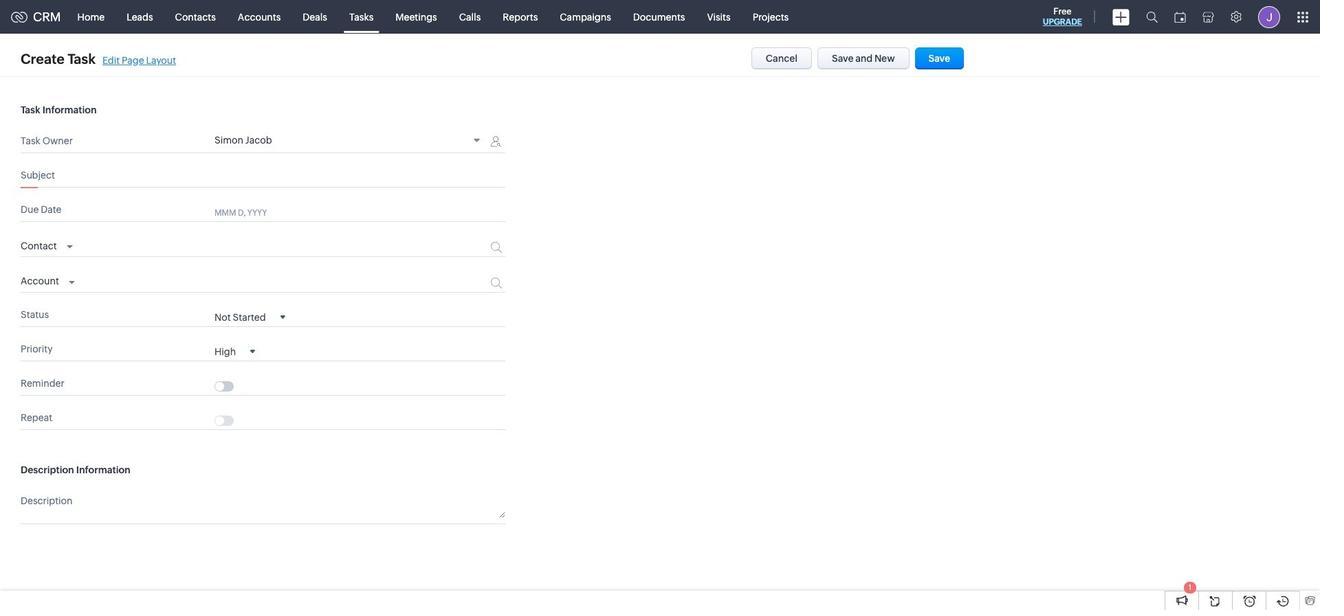 Task type: describe. For each thing, give the bounding box(es) containing it.
logo image
[[11, 11, 28, 22]]

profile element
[[1250, 0, 1288, 33]]

search element
[[1138, 0, 1166, 34]]

profile image
[[1258, 6, 1280, 28]]

create menu image
[[1112, 9, 1130, 25]]



Task type: vqa. For each thing, say whether or not it's contained in the screenshot.
Create Menu 'ELEMENT' at the right
yes



Task type: locate. For each thing, give the bounding box(es) containing it.
create menu element
[[1104, 0, 1138, 33]]

search image
[[1146, 11, 1158, 23]]

None field
[[215, 135, 485, 148], [21, 237, 73, 253], [21, 272, 75, 289], [215, 311, 285, 323], [215, 345, 255, 357], [215, 135, 485, 148], [21, 237, 73, 253], [21, 272, 75, 289], [215, 311, 285, 323], [215, 345, 255, 357]]

mmm d, yyyy text field
[[215, 207, 462, 218]]

calendar image
[[1174, 11, 1186, 22]]

None text field
[[215, 493, 505, 518]]

None button
[[751, 47, 812, 69], [817, 47, 909, 69], [915, 47, 964, 69], [751, 47, 812, 69], [817, 47, 909, 69], [915, 47, 964, 69]]



